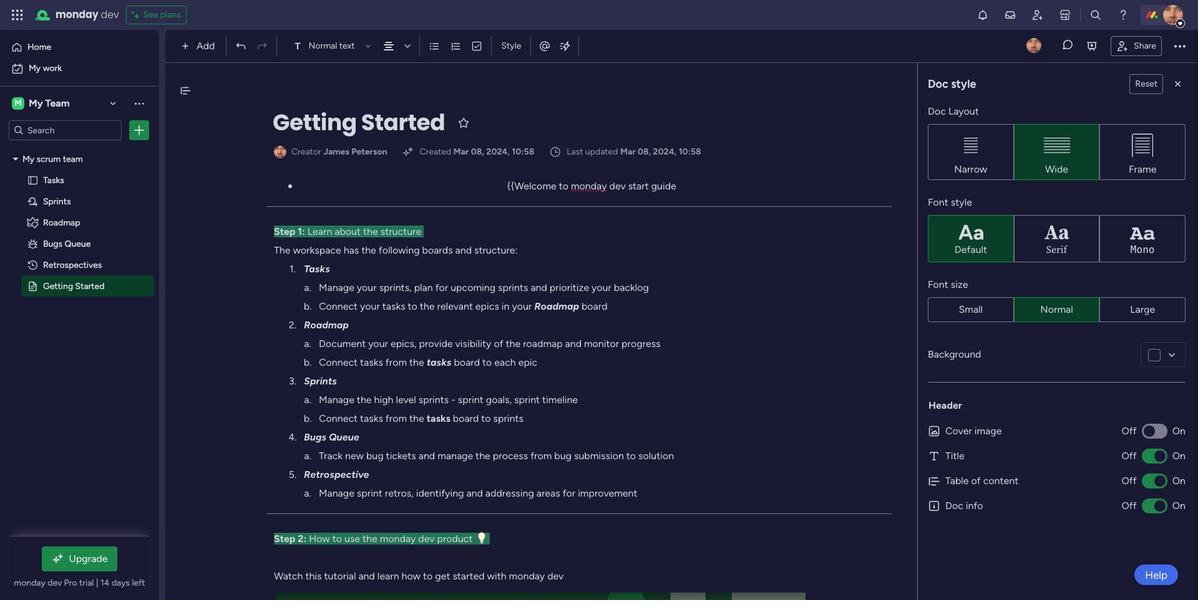 Task type: describe. For each thing, give the bounding box(es) containing it.
background
[[928, 349, 981, 361]]

button padding image
[[1172, 78, 1184, 90]]

1 10:58 from the left
[[512, 147, 534, 157]]

large
[[1130, 304, 1155, 316]]

default
[[955, 244, 987, 256]]

table
[[945, 476, 969, 487]]

1 horizontal spatial bugs queue
[[304, 432, 359, 444]]

. for sprints
[[294, 376, 296, 388]]

workspace selection element
[[12, 96, 71, 111]]

james
[[323, 147, 349, 157]]

large button
[[1100, 298, 1186, 323]]

from for board to each epic
[[386, 357, 407, 369]]

public board image for getting started
[[27, 280, 39, 292]]

monday up "home" link
[[56, 7, 98, 22]]

1 image
[[288, 185, 292, 188]]

style
[[501, 41, 521, 51]]

the workspace has the following boards and structure:
[[274, 245, 518, 256]]

the right use
[[363, 534, 377, 545]]

connect for connect tasks from the tasks board to sprints
[[319, 413, 358, 425]]

getting started inside list box
[[43, 281, 104, 291]]

checklist image
[[471, 41, 483, 52]]

pro
[[64, 578, 77, 589]]

workspace image
[[12, 97, 24, 110]]

dynamic values image
[[559, 40, 571, 52]]

2 vertical spatial sprints
[[493, 413, 524, 425]]

b . for connect your tasks to the relevant epics in your roadmap board
[[304, 301, 312, 313]]

the down the level
[[409, 413, 424, 425]]

normal for normal
[[1041, 304, 1073, 316]]

normal button
[[1014, 298, 1100, 323]]

notifications image
[[977, 9, 989, 21]]

submission
[[574, 451, 624, 462]]

dev left see
[[101, 7, 119, 22]]

a . for manage your sprints, plan for upcoming sprints and prioritize your backlog
[[304, 282, 311, 294]]

days
[[112, 578, 130, 589]]

. for bugs queue
[[295, 432, 297, 444]]

2 mar from the left
[[620, 147, 636, 157]]

b for connect tasks from the tasks board to sprints
[[304, 413, 310, 425]]

team
[[63, 154, 83, 164]]

prioritize
[[550, 282, 589, 294]]

update feed image
[[1004, 9, 1017, 21]]

manage sprint retros, identifying and addressing areas for improvement
[[319, 488, 638, 500]]

0 vertical spatial sprints
[[498, 282, 528, 294]]

created mar 08, 2024, 10:58
[[420, 147, 534, 157]]

2 2024, from the left
[[653, 147, 677, 157]]

manage the high level sprints - sprint goals, sprint timeline
[[319, 394, 578, 406]]

b for connect tasks from the tasks board to each epic
[[304, 357, 310, 369]]

connect tasks from the tasks board to sprints
[[319, 413, 524, 425]]

1 vertical spatial queue
[[329, 432, 359, 444]]

1 vertical spatial roadmap
[[534, 301, 579, 313]]

scrum
[[37, 154, 61, 164]]

to left solution
[[626, 451, 636, 462]]

Getting Started field
[[270, 107, 448, 139]]

. for manage the high level sprints - sprint goals, sprint timeline
[[309, 394, 311, 406]]

on for of
[[1172, 476, 1186, 487]]

sprints,
[[379, 282, 412, 294]]

my for my team
[[29, 97, 43, 109]]

1 vertical spatial sprints
[[304, 376, 337, 388]]

style for doc style
[[951, 77, 976, 91]]

to left each
[[482, 357, 492, 369]]

content
[[983, 476, 1019, 487]]

provide
[[419, 338, 453, 350]]

team
[[45, 97, 70, 109]]

epic
[[518, 357, 537, 369]]

1:
[[298, 226, 305, 238]]

serif button
[[1014, 215, 1100, 263]]

step for step 1: learn about the structure
[[274, 226, 295, 238]]

doc for doc style
[[928, 77, 948, 91]]

with
[[487, 571, 507, 583]]

share button
[[1111, 36, 1162, 56]]

creator james peterson
[[291, 147, 387, 157]]

add to favorites image
[[458, 116, 470, 129]]

about
[[335, 226, 361, 238]]

off for of
[[1122, 476, 1137, 487]]

boards
[[422, 245, 453, 256]]

1 08, from the left
[[471, 147, 484, 157]]

on for image
[[1172, 426, 1186, 437]]

info
[[966, 500, 983, 512]]

1 2024, from the left
[[486, 147, 510, 157]]

document
[[319, 338, 366, 350]]

tasks down manage the high level sprints - sprint goals, sprint timeline
[[427, 413, 451, 425]]

3
[[289, 376, 294, 388]]

help button
[[1135, 565, 1178, 586]]

the
[[274, 245, 291, 256]]

your left backlog
[[592, 282, 612, 294]]

1 horizontal spatial for
[[563, 488, 576, 500]]

on for info
[[1172, 500, 1186, 512]]

queue inside list box
[[65, 238, 91, 249]]

addressing
[[485, 488, 534, 500]]

each
[[494, 357, 516, 369]]

m
[[14, 98, 22, 109]]

and right tickets
[[419, 451, 435, 462]]

manage your sprints, plan for upcoming sprints and prioritize your backlog
[[319, 282, 649, 294]]

tasks down sprints,
[[382, 301, 405, 313]]

group for doc layout
[[928, 124, 1186, 180]]

and right identifying
[[466, 488, 483, 500]]

updated
[[585, 147, 618, 157]]

left
[[132, 578, 145, 589]]

1 vertical spatial bugs
[[304, 432, 326, 444]]

manage for manage sprint retros, identifying and addressing areas for improvement
[[319, 488, 354, 500]]

search everything image
[[1090, 9, 1102, 21]]

. for manage sprint retros, identifying and addressing areas for improvement
[[309, 488, 311, 500]]

product
[[437, 534, 473, 545]]

1 vertical spatial sprints
[[419, 394, 449, 406]]

serif
[[1046, 244, 1067, 256]]

reset button
[[1130, 74, 1163, 94]]

your for manage your sprints, plan for upcoming sprints and prioritize your backlog
[[357, 282, 377, 294]]

tasks down provide
[[427, 357, 452, 369]]

watch
[[274, 571, 303, 583]]

public board image for tasks
[[27, 174, 39, 186]]

new
[[345, 451, 364, 462]]

layout
[[948, 105, 979, 117]]

reset
[[1135, 79, 1158, 89]]

start
[[628, 180, 649, 192]]

home option
[[7, 37, 152, 57]]

step 2: how to use the monday dev product 💡
[[274, 534, 490, 545]]

in
[[502, 301, 510, 313]]

mono
[[1131, 244, 1155, 256]]

board for board to each epic
[[454, 357, 480, 369]]

b . for connect tasks from the tasks board to each epic
[[304, 357, 312, 369]]

started inside list box
[[75, 281, 104, 291]]

0 vertical spatial bugs queue
[[43, 238, 91, 249]]

last
[[567, 147, 583, 157]]

numbered list image
[[450, 41, 461, 52]]

undo ⌘+z image
[[236, 41, 247, 52]]

serif group
[[928, 215, 1186, 263]]

Search in workspace field
[[26, 123, 104, 138]]

epics
[[475, 301, 499, 313]]

home
[[27, 42, 51, 52]]

solution
[[638, 451, 674, 462]]

bugs inside list box
[[43, 238, 62, 249]]

select product image
[[11, 9, 24, 21]]

style button
[[496, 36, 527, 57]]

header
[[929, 400, 962, 412]]

. for document your epics, provide visibility of the roadmap and monitor progress
[[309, 338, 311, 350]]

to right {{welcome
[[559, 180, 568, 192]]

work
[[43, 63, 62, 74]]

the right about
[[363, 226, 378, 238]]

james peterson image
[[1163, 5, 1183, 25]]

dev left start
[[609, 180, 626, 192]]

. for roadmap
[[294, 320, 297, 331]]

a for manage sprint retros, identifying and addressing areas for improvement
[[304, 488, 309, 500]]

off for image
[[1122, 426, 1137, 437]]

5
[[289, 469, 295, 481]]

1 horizontal spatial roadmap
[[304, 320, 349, 331]]

small
[[959, 304, 983, 316]]

improvement
[[578, 488, 638, 500]]

|
[[96, 578, 98, 589]]

list box containing my scrum team
[[0, 146, 159, 465]]

image
[[975, 426, 1002, 437]]

plans
[[160, 9, 181, 20]]

caret down image
[[13, 154, 18, 163]]

timeline
[[542, 394, 578, 406]]

frame
[[1129, 163, 1157, 175]]

how
[[402, 571, 421, 583]]

0 horizontal spatial for
[[435, 282, 448, 294]]

a for manage your sprints, plan for upcoming sprints and prioritize your backlog
[[304, 282, 309, 294]]

invite members image
[[1032, 9, 1044, 21]]

step for step 2: how to use the monday dev product 💡
[[274, 534, 295, 545]]

font size
[[928, 279, 968, 291]]

style for font style
[[951, 197, 972, 208]]

connect for connect your tasks to the relevant epics in your roadmap board
[[319, 301, 358, 313]]



Task type: vqa. For each thing, say whether or not it's contained in the screenshot.
Design
no



Task type: locate. For each thing, give the bounding box(es) containing it.
dev right with
[[547, 571, 564, 583]]

getting up creator
[[273, 107, 357, 139]]

3 a . from the top
[[304, 394, 311, 406]]

style down narrow
[[951, 197, 972, 208]]

queue up retrospectives
[[65, 238, 91, 249]]

and left 'learn'
[[358, 571, 375, 583]]

b . for connect tasks from the tasks board to sprints
[[304, 413, 312, 425]]

of right table
[[971, 476, 981, 487]]

1 vertical spatial for
[[563, 488, 576, 500]]

monday down the updated
[[571, 180, 607, 192]]

-
[[451, 394, 455, 406]]

your right in
[[512, 301, 532, 313]]

add
[[197, 40, 215, 52]]

4 a from the top
[[304, 451, 309, 462]]

1 vertical spatial b .
[[304, 357, 312, 369]]

2 .
[[289, 320, 297, 331]]

doc left layout
[[928, 105, 946, 117]]

monday dev
[[56, 7, 119, 22]]

doc style
[[928, 77, 976, 91]]

getting down retrospectives
[[43, 281, 73, 291]]

2 bug from the left
[[554, 451, 572, 462]]

2 vertical spatial roadmap
[[304, 320, 349, 331]]

from down the level
[[386, 413, 407, 425]]

2 connect from the top
[[319, 357, 358, 369]]

bugs
[[43, 238, 62, 249], [304, 432, 326, 444]]

font
[[928, 197, 948, 208], [928, 279, 948, 291]]

upgrade
[[69, 554, 108, 565]]

1 vertical spatial font
[[928, 279, 948, 291]]

2 public board image from the top
[[27, 280, 39, 292]]

1 off from the top
[[1122, 426, 1137, 437]]

1 horizontal spatial sprints
[[304, 376, 337, 388]]

to down goals,
[[481, 413, 491, 425]]

1 vertical spatial my
[[29, 97, 43, 109]]

my inside workspace selection element
[[29, 97, 43, 109]]

manage
[[319, 282, 354, 294], [319, 394, 354, 406], [319, 488, 354, 500]]

2 off from the top
[[1122, 451, 1137, 462]]

a . for manage sprint retros, identifying and addressing areas for improvement
[[304, 488, 311, 500]]

structure
[[380, 226, 421, 238]]

mention image
[[539, 40, 551, 52]]

normal left text
[[309, 41, 337, 51]]

my for my scrum team
[[22, 154, 34, 164]]

board down prioritize
[[582, 301, 608, 313]]

getting inside getting started field
[[273, 107, 357, 139]]

1 a from the top
[[304, 282, 309, 294]]

2 vertical spatial manage
[[319, 488, 354, 500]]

and left monitor
[[565, 338, 582, 350]]

💡
[[475, 534, 488, 545]]

2 vertical spatial doc
[[945, 500, 963, 512]]

0 vertical spatial sprints
[[43, 196, 71, 207]]

a . for manage the high level sprints - sprint goals, sprint timeline
[[304, 394, 311, 406]]

of
[[494, 338, 503, 350], [971, 476, 981, 487]]

how
[[309, 534, 330, 545]]

sprints up in
[[498, 282, 528, 294]]

{{welcome to monday dev start guide
[[507, 180, 676, 192]]

0 vertical spatial b
[[304, 301, 310, 313]]

learn
[[308, 226, 332, 238]]

trial
[[79, 578, 94, 589]]

started up created
[[361, 107, 445, 139]]

font left size
[[928, 279, 948, 291]]

normal inside normal button
[[1041, 304, 1073, 316]]

1 horizontal spatial tasks
[[304, 263, 330, 275]]

1 horizontal spatial 10:58
[[679, 147, 701, 157]]

bugs queue up track
[[304, 432, 359, 444]]

for
[[435, 282, 448, 294], [563, 488, 576, 500]]

1 mar from the left
[[453, 147, 469, 157]]

option
[[0, 148, 159, 150]]

narrow button
[[928, 124, 1014, 180]]

off for info
[[1122, 500, 1137, 512]]

manage left the high
[[319, 394, 354, 406]]

0 vertical spatial queue
[[65, 238, 91, 249]]

2 horizontal spatial roadmap
[[534, 301, 579, 313]]

1 horizontal spatial getting started
[[273, 107, 445, 139]]

3 a from the top
[[304, 394, 309, 406]]

sprints
[[498, 282, 528, 294], [419, 394, 449, 406], [493, 413, 524, 425]]

0 horizontal spatial getting
[[43, 281, 73, 291]]

sprints inside list box
[[43, 196, 71, 207]]

your left epics,
[[368, 338, 388, 350]]

2 manage from the top
[[319, 394, 354, 406]]

. for track new bug tickets and manage the process from bug submission to solution
[[309, 451, 311, 462]]

08, right created
[[471, 147, 484, 157]]

my right workspace icon
[[29, 97, 43, 109]]

document your epics, provide visibility of the roadmap and monitor progress
[[319, 338, 661, 350]]

bugs queue
[[43, 238, 91, 249], [304, 432, 359, 444]]

3 on from the top
[[1172, 476, 1186, 487]]

to left the get
[[423, 571, 433, 583]]

{{welcome
[[507, 180, 557, 192]]

0 vertical spatial doc
[[928, 77, 948, 91]]

plan
[[414, 282, 433, 294]]

of up each
[[494, 338, 503, 350]]

2 vertical spatial b .
[[304, 413, 312, 425]]

identifying
[[416, 488, 464, 500]]

tasks down workspace
[[304, 263, 330, 275]]

.
[[294, 263, 296, 275], [309, 282, 311, 294], [310, 301, 312, 313], [294, 320, 297, 331], [309, 338, 311, 350], [310, 357, 312, 369], [294, 376, 296, 388], [309, 394, 311, 406], [310, 413, 312, 425], [295, 432, 297, 444], [309, 451, 311, 462], [295, 469, 297, 481], [309, 488, 311, 500]]

manage for manage your sprints, plan for upcoming sprints and prioritize your backlog
[[319, 282, 354, 294]]

queue
[[65, 238, 91, 249], [329, 432, 359, 444]]

0 horizontal spatial 10:58
[[512, 147, 534, 157]]

0 vertical spatial manage
[[319, 282, 354, 294]]

0 vertical spatial from
[[386, 357, 407, 369]]

tasks down the document
[[360, 357, 383, 369]]

1 horizontal spatial bugs
[[304, 432, 326, 444]]

from right process
[[531, 451, 552, 462]]

font for font style
[[928, 197, 948, 208]]

2024,
[[486, 147, 510, 157], [653, 147, 677, 157]]

the right has
[[361, 245, 376, 256]]

goals,
[[486, 394, 512, 406]]

bug right new
[[366, 451, 384, 462]]

0 vertical spatial b .
[[304, 301, 312, 313]]

a for track new bug tickets and manage the process from bug submission to solution
[[304, 451, 309, 462]]

for right areas
[[563, 488, 576, 500]]

mono button
[[1100, 215, 1186, 263]]

connect your tasks to the relevant epics in your roadmap board
[[319, 301, 608, 313]]

mar right the updated
[[620, 147, 636, 157]]

from down epics,
[[386, 357, 407, 369]]

doc for doc layout
[[928, 105, 946, 117]]

2 vertical spatial my
[[22, 154, 34, 164]]

0 vertical spatial connect
[[319, 301, 358, 313]]

bugs queue up retrospectives
[[43, 238, 91, 249]]

1 horizontal spatial bug
[[554, 451, 572, 462]]

tasks inside list box
[[43, 175, 64, 185]]

workspace
[[293, 245, 341, 256]]

to down plan
[[408, 301, 417, 313]]

0 vertical spatial getting started
[[273, 107, 445, 139]]

doc info
[[945, 500, 983, 512]]

manage down has
[[319, 282, 354, 294]]

1 on from the top
[[1172, 426, 1186, 437]]

and right boards
[[455, 245, 472, 256]]

0 vertical spatial tasks
[[43, 175, 64, 185]]

monday right with
[[509, 571, 545, 583]]

and left prioritize
[[531, 282, 547, 294]]

your left sprints,
[[357, 282, 377, 294]]

0 horizontal spatial mar
[[453, 147, 469, 157]]

sprint right -
[[458, 394, 484, 406]]

sprints left -
[[419, 394, 449, 406]]

2024, up guide
[[653, 147, 677, 157]]

the up each
[[506, 338, 521, 350]]

sprint
[[458, 394, 484, 406], [514, 394, 540, 406], [357, 488, 382, 500]]

group
[[928, 124, 1186, 180], [928, 298, 1186, 323]]

b .
[[304, 301, 312, 313], [304, 357, 312, 369], [304, 413, 312, 425]]

0 vertical spatial step
[[274, 226, 295, 238]]

board activity image
[[1027, 38, 1042, 53]]

getting started down retrospectives
[[43, 281, 104, 291]]

1 horizontal spatial sprint
[[458, 394, 484, 406]]

2
[[289, 320, 294, 331]]

3 connect from the top
[[319, 413, 358, 425]]

from for board to sprints
[[386, 413, 407, 425]]

help image
[[1117, 9, 1130, 21]]

0 vertical spatial started
[[361, 107, 445, 139]]

get
[[435, 571, 450, 583]]

. for retrospective
[[295, 469, 297, 481]]

2 08, from the left
[[638, 147, 651, 157]]

0 vertical spatial of
[[494, 338, 503, 350]]

mar right created
[[453, 147, 469, 157]]

1 vertical spatial board
[[454, 357, 480, 369]]

step left "2:"
[[274, 534, 295, 545]]

bug left submission
[[554, 451, 572, 462]]

creator
[[291, 147, 321, 157]]

1 horizontal spatial getting
[[273, 107, 357, 139]]

doc layout
[[928, 105, 979, 117]]

2 horizontal spatial sprint
[[514, 394, 540, 406]]

workspace options image
[[133, 97, 145, 110]]

1 b from the top
[[304, 301, 310, 313]]

1 horizontal spatial 2024,
[[653, 147, 677, 157]]

3 b from the top
[[304, 413, 310, 425]]

upgrade button
[[42, 547, 118, 572]]

0 horizontal spatial bug
[[366, 451, 384, 462]]

roadmap
[[43, 217, 80, 228], [534, 301, 579, 313], [304, 320, 349, 331]]

2 10:58 from the left
[[679, 147, 701, 157]]

process
[[493, 451, 528, 462]]

this
[[305, 571, 322, 583]]

dev left "product"
[[418, 534, 435, 545]]

0 horizontal spatial roadmap
[[43, 217, 80, 228]]

0 vertical spatial board
[[582, 301, 608, 313]]

group for font size
[[928, 298, 1186, 323]]

your for connect your tasks to the relevant epics in your roadmap board
[[360, 301, 380, 313]]

4 .
[[289, 432, 297, 444]]

3 off from the top
[[1122, 476, 1137, 487]]

2 step from the top
[[274, 534, 295, 545]]

0 vertical spatial roadmap
[[43, 217, 80, 228]]

3 manage from the top
[[319, 488, 354, 500]]

see plans button
[[126, 6, 187, 24]]

1 vertical spatial manage
[[319, 394, 354, 406]]

tutorial
[[324, 571, 356, 583]]

4
[[289, 432, 295, 444]]

4 a . from the top
[[304, 451, 311, 462]]

1 vertical spatial from
[[386, 413, 407, 425]]

1 vertical spatial of
[[971, 476, 981, 487]]

2024, up {{welcome
[[486, 147, 510, 157]]

0 vertical spatial normal
[[309, 41, 337, 51]]

1 group from the top
[[928, 124, 1186, 180]]

relevant
[[437, 301, 473, 313]]

1 vertical spatial normal
[[1041, 304, 1073, 316]]

the down epics,
[[409, 357, 424, 369]]

2 on from the top
[[1172, 451, 1186, 462]]

5 .
[[289, 469, 297, 481]]

connect up the document
[[319, 301, 358, 313]]

0 horizontal spatial 2024,
[[486, 147, 510, 157]]

0 vertical spatial group
[[928, 124, 1186, 180]]

2 vertical spatial from
[[531, 451, 552, 462]]

the down plan
[[420, 301, 435, 313]]

3 b . from the top
[[304, 413, 312, 425]]

1 connect from the top
[[319, 301, 358, 313]]

for right plan
[[435, 282, 448, 294]]

1 .
[[290, 263, 296, 275]]

4 on from the top
[[1172, 500, 1186, 512]]

options image
[[133, 124, 145, 137]]

doc for doc info
[[945, 500, 963, 512]]

0 horizontal spatial getting started
[[43, 281, 104, 291]]

queue up new
[[329, 432, 359, 444]]

connect tasks from the tasks board to each epic
[[319, 357, 537, 369]]

b for connect your tasks to the relevant epics in your roadmap board
[[304, 301, 310, 313]]

0 vertical spatial bugs
[[43, 238, 62, 249]]

1 step from the top
[[274, 226, 295, 238]]

14
[[100, 578, 109, 589]]

my inside list box
[[22, 154, 34, 164]]

bugs right 4 .
[[304, 432, 326, 444]]

small button
[[928, 298, 1014, 323]]

sprint right goals,
[[514, 394, 540, 406]]

1 vertical spatial bugs queue
[[304, 432, 359, 444]]

tasks down my scrum team
[[43, 175, 64, 185]]

font up "default" button
[[928, 197, 948, 208]]

a for manage the high level sprints - sprint goals, sprint timeline
[[304, 394, 309, 406]]

0 horizontal spatial sprints
[[43, 196, 71, 207]]

2 vertical spatial b
[[304, 413, 310, 425]]

board down -
[[453, 413, 479, 425]]

0 horizontal spatial sprint
[[357, 488, 382, 500]]

a . for track new bug tickets and manage the process from bug submission to solution
[[304, 451, 311, 462]]

see plans
[[143, 9, 181, 20]]

table of content
[[945, 476, 1019, 487]]

style up layout
[[951, 77, 976, 91]]

1 font from the top
[[928, 197, 948, 208]]

roadmap inside list box
[[43, 217, 80, 228]]

1 vertical spatial group
[[928, 298, 1186, 323]]

structure:
[[474, 245, 518, 256]]

started inside field
[[361, 107, 445, 139]]

add button
[[177, 36, 222, 56]]

bugs up retrospectives
[[43, 238, 62, 249]]

your down sprints,
[[360, 301, 380, 313]]

connect up track
[[319, 413, 358, 425]]

the left process
[[476, 451, 490, 462]]

visibility
[[455, 338, 491, 350]]

0 vertical spatial my
[[29, 63, 41, 74]]

normal down serif
[[1041, 304, 1073, 316]]

my left work in the left top of the page
[[29, 63, 41, 74]]

sprints down my scrum team
[[43, 196, 71, 207]]

list box
[[0, 146, 159, 465]]

public board image
[[27, 174, 39, 186], [27, 280, 39, 292]]

manage down retrospective
[[319, 488, 354, 500]]

step left 1:
[[274, 226, 295, 238]]

0 horizontal spatial bugs queue
[[43, 238, 91, 249]]

font style
[[928, 197, 972, 208]]

normal text
[[309, 41, 355, 51]]

board for board to sprints
[[453, 413, 479, 425]]

upcoming
[[451, 282, 496, 294]]

sprints right 3 .
[[304, 376, 337, 388]]

1 horizontal spatial started
[[361, 107, 445, 139]]

title
[[945, 451, 965, 462]]

1
[[290, 263, 294, 275]]

has
[[344, 245, 359, 256]]

learn
[[377, 571, 399, 583]]

to left use
[[332, 534, 342, 545]]

0 horizontal spatial of
[[494, 338, 503, 350]]

1 vertical spatial style
[[951, 197, 972, 208]]

your for document your epics, provide visibility of the roadmap and monitor progress
[[368, 338, 388, 350]]

my work
[[29, 63, 62, 74]]

1 a . from the top
[[304, 282, 311, 294]]

1 vertical spatial b
[[304, 357, 310, 369]]

monday marketplace image
[[1059, 9, 1072, 21]]

backlog
[[614, 282, 649, 294]]

1 vertical spatial step
[[274, 534, 295, 545]]

1 vertical spatial doc
[[928, 105, 946, 117]]

0 vertical spatial style
[[951, 77, 976, 91]]

1 horizontal spatial mar
[[620, 147, 636, 157]]

getting started inside field
[[273, 107, 445, 139]]

default button
[[928, 215, 1014, 263]]

doc up doc layout
[[928, 77, 948, 91]]

1 b . from the top
[[304, 301, 312, 313]]

1 vertical spatial tasks
[[304, 263, 330, 275]]

1 public board image from the top
[[27, 174, 39, 186]]

0 vertical spatial font
[[928, 197, 948, 208]]

sprint left retros,
[[357, 488, 382, 500]]

connect down the document
[[319, 357, 358, 369]]

5 a from the top
[[304, 488, 309, 500]]

2 b from the top
[[304, 357, 310, 369]]

my inside option
[[29, 63, 41, 74]]

monday left 'pro'
[[14, 578, 45, 589]]

bulleted list image
[[429, 41, 440, 52]]

cover image
[[945, 426, 1002, 437]]

4 off from the top
[[1122, 500, 1137, 512]]

doc left info
[[945, 500, 963, 512]]

1 vertical spatial getting
[[43, 281, 73, 291]]

a for document your epics, provide visibility of the roadmap and monitor progress
[[304, 338, 309, 350]]

retrospectives
[[43, 260, 102, 270]]

. for tasks
[[294, 263, 296, 275]]

2 group from the top
[[928, 298, 1186, 323]]

2 vertical spatial connect
[[319, 413, 358, 425]]

1 horizontal spatial normal
[[1041, 304, 1073, 316]]

1 vertical spatial getting started
[[43, 281, 104, 291]]

started down retrospectives
[[75, 281, 104, 291]]

roadmap up retrospectives
[[43, 217, 80, 228]]

1 manage from the top
[[319, 282, 354, 294]]

board
[[582, 301, 608, 313], [454, 357, 480, 369], [453, 413, 479, 425]]

tasks down the high
[[360, 413, 383, 425]]

roadmap down prioritize
[[534, 301, 579, 313]]

a . for document your epics, provide visibility of the roadmap and monitor progress
[[304, 338, 311, 350]]

manage for manage the high level sprints - sprint goals, sprint timeline
[[319, 394, 354, 406]]

5 a . from the top
[[304, 488, 311, 500]]

1 bug from the left
[[366, 451, 384, 462]]

step
[[274, 226, 295, 238], [274, 534, 295, 545]]

board down 'visibility'
[[454, 357, 480, 369]]

1 vertical spatial started
[[75, 281, 104, 291]]

my right caret down icon
[[22, 154, 34, 164]]

monday
[[56, 7, 98, 22], [571, 180, 607, 192], [380, 534, 416, 545], [509, 571, 545, 583], [14, 578, 45, 589]]

track new bug tickets and manage the process from bug submission to solution
[[319, 451, 674, 462]]

normal for normal text
[[309, 41, 337, 51]]

1 horizontal spatial of
[[971, 476, 981, 487]]

0 horizontal spatial tasks
[[43, 175, 64, 185]]

retros,
[[385, 488, 414, 500]]

0 vertical spatial public board image
[[27, 174, 39, 186]]

0 horizontal spatial queue
[[65, 238, 91, 249]]

group containing small
[[928, 298, 1186, 323]]

0 horizontal spatial 08,
[[471, 147, 484, 157]]

my team
[[29, 97, 70, 109]]

sprints down goals,
[[493, 413, 524, 425]]

step 1: learn about the structure
[[274, 226, 424, 238]]

the left the high
[[357, 394, 372, 406]]

narrow
[[954, 163, 987, 175]]

group containing narrow
[[928, 124, 1186, 180]]

0 vertical spatial for
[[435, 282, 448, 294]]

0 horizontal spatial normal
[[309, 41, 337, 51]]

. for manage your sprints, plan for upcoming sprints and prioritize your backlog
[[309, 282, 311, 294]]

1 vertical spatial public board image
[[27, 280, 39, 292]]

share
[[1134, 40, 1156, 51]]

1 horizontal spatial queue
[[329, 432, 359, 444]]

guide
[[651, 180, 676, 192]]

dev left 'pro'
[[48, 578, 62, 589]]

2 vertical spatial board
[[453, 413, 479, 425]]

connect for connect tasks from the tasks board to each epic
[[319, 357, 358, 369]]

0 vertical spatial getting
[[273, 107, 357, 139]]

v2 ellipsis image
[[1174, 38, 1186, 54]]

font for font size
[[928, 279, 948, 291]]

2 a . from the top
[[304, 338, 311, 350]]

monday dev pro trial | 14 days left
[[14, 578, 145, 589]]

0 horizontal spatial started
[[75, 281, 104, 291]]

mar
[[453, 147, 469, 157], [620, 147, 636, 157]]

0 horizontal spatial bugs
[[43, 238, 62, 249]]

1 horizontal spatial 08,
[[638, 147, 651, 157]]

my for my work
[[29, 63, 41, 74]]

my work option
[[7, 59, 152, 79]]

roadmap up the document
[[304, 320, 349, 331]]

1 vertical spatial connect
[[319, 357, 358, 369]]

track
[[319, 451, 343, 462]]

2 a from the top
[[304, 338, 309, 350]]

monday up 'learn'
[[380, 534, 416, 545]]

2 font from the top
[[928, 279, 948, 291]]

2 b . from the top
[[304, 357, 312, 369]]



